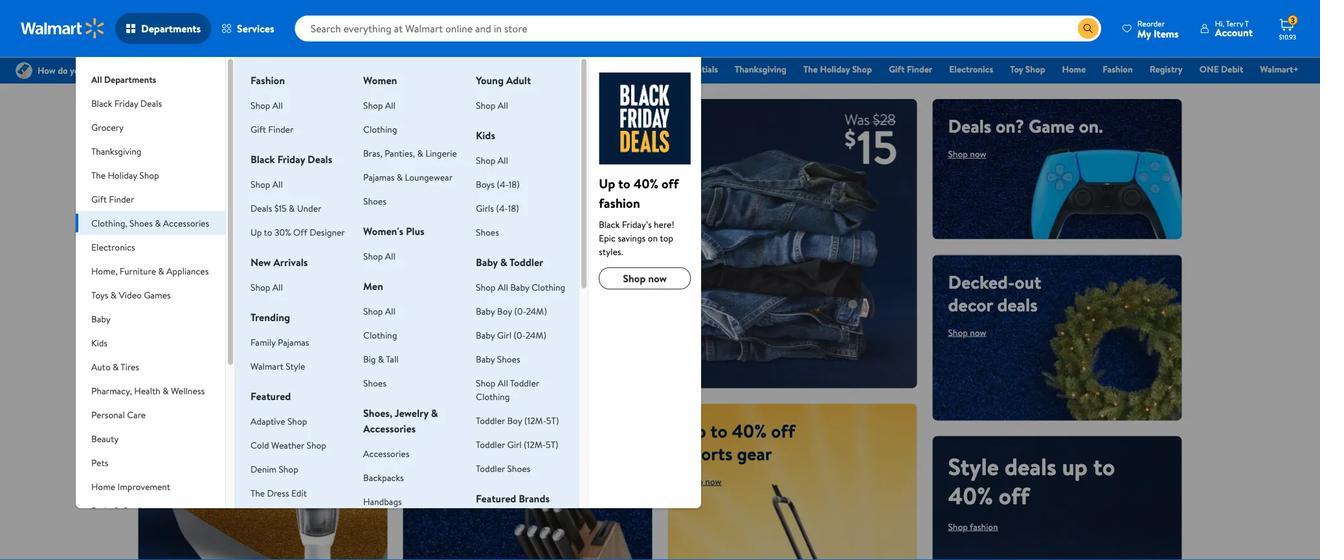 Task type: describe. For each thing, give the bounding box(es) containing it.
deals for style deals up to 40% off
[[1005, 450, 1057, 483]]

shop now for decked-out decor deals
[[949, 326, 987, 339]]

young adult
[[476, 73, 531, 87]]

t
[[1246, 18, 1250, 29]]

holiday for the holiday shop link
[[820, 63, 850, 75]]

clothing, shoes & accessories image
[[599, 73, 691, 165]]

baby for &
[[476, 255, 498, 269]]

baby boy (0-24m) link
[[476, 305, 547, 317]]

& right panties,
[[417, 147, 423, 159]]

to for up to 40% off fashion black friday's here! epic savings on top styles.
[[619, 174, 631, 192]]

0 horizontal spatial pajamas
[[278, 336, 309, 348]]

baby girl (0-24m) link
[[476, 329, 547, 341]]

toddler up shop all baby clothing
[[510, 255, 544, 269]]

huge
[[282, 113, 321, 139]]

are
[[515, 418, 540, 443]]

tires
[[121, 360, 139, 373]]

& right patio
[[114, 504, 120, 517]]

electronics button
[[76, 235, 225, 259]]

Walmart Site-Wide search field
[[295, 16, 1102, 41]]

home for home deals up to 30% off
[[154, 294, 215, 327]]

(0- for girl
[[514, 329, 526, 341]]

accessories for shoes
[[163, 217, 209, 229]]

grocery button
[[76, 115, 225, 139]]

cold weather shop
[[251, 439, 326, 451]]

improvement
[[118, 480, 170, 493]]

home improvement
[[91, 480, 170, 493]]

shop all link up gifts,
[[251, 99, 283, 111]]

jewelry
[[395, 406, 429, 420]]

pajamas & loungewear link
[[363, 171, 453, 183]]

essentials
[[680, 63, 718, 75]]

1 horizontal spatial fashion
[[1103, 63, 1133, 75]]

new
[[251, 255, 271, 269]]

toys & video games button
[[76, 283, 225, 307]]

gift inside dropdown button
[[91, 193, 107, 205]]

beauty button
[[76, 427, 225, 451]]

gifts,
[[236, 113, 278, 139]]

shoes, jewelry & accessories
[[363, 406, 438, 436]]

decor
[[949, 292, 993, 317]]

style inside "style deals up to 40% off"
[[949, 450, 999, 483]]

shop all toddler clothing link
[[476, 377, 539, 403]]

girl for (12m-
[[507, 438, 522, 451]]

family pajamas
[[251, 336, 309, 348]]

high
[[154, 113, 192, 139]]

backpacks
[[363, 471, 404, 484]]

finder for gift finder dropdown button
[[109, 193, 134, 205]]

the holiday shop for the holiday shop link
[[804, 63, 872, 75]]

trending
[[251, 310, 290, 325]]

all for shop all link underneath women
[[385, 99, 396, 111]]

0 vertical spatial gift
[[889, 63, 905, 75]]

women's
[[363, 224, 404, 238]]

terry
[[1227, 18, 1244, 29]]

the dress edit link
[[251, 487, 307, 499]]

new arrivals
[[251, 255, 308, 269]]

handbags
[[363, 495, 402, 508]]

off inside "style deals up to 40% off"
[[999, 479, 1030, 512]]

now down on
[[648, 271, 667, 286]]

5t) for toddler boy (12m-5t)
[[547, 414, 559, 427]]

deals for home deals up to 30% off
[[221, 294, 272, 327]]

auto
[[91, 360, 111, 373]]

pharmacy,
[[91, 384, 132, 397]]

all for shop all toddler clothing link at the left bottom
[[498, 377, 508, 389]]

toddler boy (12m-5t) link
[[476, 414, 559, 427]]

big & tall link
[[363, 353, 399, 365]]

black right adult on the top of the page
[[549, 63, 571, 75]]

edit
[[291, 487, 307, 499]]

toddler boy (12m-5t)
[[476, 414, 559, 427]]

& inside dropdown button
[[113, 360, 119, 373]]

shop all link down young
[[476, 99, 508, 111]]

pharmacy, health & wellness button
[[76, 379, 225, 403]]

services
[[237, 21, 274, 36]]

toy shop link
[[1005, 62, 1052, 76]]

reorder
[[1138, 18, 1165, 29]]

deals inside "decked-out decor deals"
[[998, 292, 1038, 317]]

served
[[545, 418, 597, 443]]

40% inside "style deals up to 40% off"
[[949, 479, 994, 512]]

walmart image
[[21, 18, 105, 39]]

shop all link down the new
[[251, 281, 283, 293]]

& right health
[[163, 384, 169, 397]]

up for up to 30% off designer
[[251, 226, 262, 238]]

toddler for girl
[[476, 438, 505, 451]]

cold weather shop link
[[251, 439, 326, 451]]

gift finder for the bottommost gift finder link
[[251, 123, 294, 135]]

clothing link for men
[[363, 329, 397, 341]]

all up black friday deals dropdown button
[[91, 73, 102, 86]]

pets button
[[76, 451, 225, 475]]

(4- for boys
[[497, 178, 509, 190]]

all for shop all link underneath men
[[385, 305, 396, 317]]

shop now link for decked-out decor deals
[[949, 326, 987, 339]]

the dress edit
[[251, 487, 307, 499]]

black down gifts,
[[251, 152, 275, 166]]

tall
[[386, 353, 399, 365]]

out
[[1015, 269, 1042, 294]]

baby inside baby dropdown button
[[91, 313, 111, 325]]

featured for featured brands
[[476, 492, 516, 506]]

baby button
[[76, 307, 225, 331]]

24m) for baby boy (0-24m)
[[526, 305, 547, 317]]

search icon image
[[1084, 23, 1094, 34]]

home, furniture & appliances
[[91, 265, 209, 277]]

friday for black friday deals link
[[573, 63, 597, 75]]

shoes down girls
[[476, 226, 499, 238]]

shop all for shop all link over gifts,
[[251, 99, 283, 111]]

home for home
[[1063, 63, 1086, 75]]

40% for fashion
[[634, 174, 659, 192]]

toy
[[1011, 63, 1024, 75]]

girls
[[476, 202, 494, 214]]

off
[[293, 226, 308, 238]]

shoes down big
[[363, 377, 387, 389]]

shop fashion
[[949, 520, 999, 533]]

personal
[[91, 408, 125, 421]]

home for home deals are served
[[419, 418, 466, 443]]

shop now link for home deals up to 30% off
[[154, 394, 192, 406]]

fashion inside up to 40% off fashion black friday's here! epic savings on top styles.
[[599, 194, 640, 212]]

all for shop all link on top of $15
[[273, 178, 283, 190]]

2 vertical spatial black friday deals
[[251, 152, 332, 166]]

gift finder for gift finder dropdown button
[[91, 193, 134, 205]]

& right 'furniture'
[[158, 265, 164, 277]]

clothing up baby boy (0-24m) link
[[532, 281, 566, 293]]

pharmacy, health & wellness
[[91, 384, 205, 397]]

& down gift finder dropdown button
[[155, 217, 161, 229]]

baby up baby boy (0-24m)
[[511, 281, 530, 293]]

clothing,
[[91, 217, 127, 229]]

denim shop link
[[251, 463, 298, 475]]

electronics for electronics 'link'
[[950, 63, 994, 75]]

garden
[[122, 504, 151, 517]]

shop all for shop all link underneath men
[[363, 305, 396, 317]]

featured brands
[[476, 492, 550, 506]]

on?
[[996, 113, 1025, 139]]

1 horizontal spatial gift finder link
[[883, 62, 939, 76]]

now for home deals up to 30% off
[[176, 394, 192, 406]]

shop now link for deals on? game on.
[[949, 148, 987, 160]]

the inside the holiday shop dropdown button
[[91, 169, 106, 181]]

(12m- for girl
[[524, 438, 546, 451]]

epic
[[599, 232, 616, 244]]

0 vertical spatial kids
[[476, 128, 496, 143]]

& right toys
[[111, 289, 117, 301]]

wellness
[[171, 384, 205, 397]]

black inside up to 40% off fashion black friday's here! epic savings on top styles.
[[599, 218, 620, 231]]

clothing, shoes & accessories
[[91, 217, 209, 229]]

arrivals
[[274, 255, 308, 269]]

home, furniture & appliances button
[[76, 259, 225, 283]]

1 horizontal spatial fashion
[[970, 520, 999, 533]]

0 horizontal spatial fashion
[[251, 73, 285, 87]]

shop now link for up to 40% off sports gear
[[684, 475, 722, 488]]

shop all link down women's
[[363, 250, 396, 262]]

toddler shoes link
[[476, 462, 531, 475]]

shop all for shop all link on top of $15
[[251, 178, 283, 190]]

home deals are served
[[419, 418, 597, 443]]

home improvement button
[[76, 475, 225, 499]]

shop fashion link
[[949, 520, 999, 533]]

black inside dropdown button
[[91, 97, 112, 109]]

shop all for shop all link underneath women's
[[363, 250, 396, 262]]

0 vertical spatial 30%
[[275, 226, 291, 238]]

top
[[660, 232, 674, 244]]

gear
[[737, 441, 773, 466]]

2 vertical spatial friday
[[278, 152, 305, 166]]

1 vertical spatial gift
[[251, 123, 266, 135]]

up for home deals up to 30% off
[[154, 324, 179, 356]]

denim shop
[[251, 463, 298, 475]]

off inside up to 40% off fashion black friday's here! epic savings on top styles.
[[662, 174, 679, 192]]

clothing up big & tall link in the left of the page
[[363, 329, 397, 341]]

& right $15
[[289, 202, 295, 214]]

toddler inside shop all toddler clothing
[[510, 377, 539, 389]]

departments button
[[115, 13, 211, 44]]

girl for (0-
[[497, 329, 512, 341]]

shop all link down men
[[363, 305, 396, 317]]

deals on? game on.
[[949, 113, 1104, 139]]

handbags link
[[363, 495, 402, 508]]

toy shop
[[1011, 63, 1046, 75]]

2 vertical spatial accessories
[[363, 447, 410, 460]]

shop all for shop all link below the new
[[251, 281, 283, 293]]

$15
[[274, 202, 287, 214]]

baby for girl
[[476, 329, 495, 341]]

all departments
[[91, 73, 156, 86]]

designer
[[310, 226, 345, 238]]

backpacks link
[[363, 471, 404, 484]]

lingerie
[[426, 147, 457, 159]]



Task type: locate. For each thing, give the bounding box(es) containing it.
shop inside "link"
[[1026, 63, 1046, 75]]

all for shop all link underneath women's
[[385, 250, 396, 262]]

40% inside up to 40% off fashion black friday's here! epic savings on top styles.
[[634, 174, 659, 192]]

18) right the boys
[[509, 178, 520, 190]]

1 vertical spatial the
[[91, 169, 106, 181]]

1 vertical spatial boy
[[507, 414, 522, 427]]

style right walmart at the left
[[286, 360, 305, 372]]

shop all link
[[251, 99, 283, 111], [363, 99, 396, 111], [476, 99, 508, 111], [476, 154, 508, 166], [251, 178, 283, 190], [363, 250, 396, 262], [251, 281, 283, 293], [363, 305, 396, 317]]

shoes,
[[363, 406, 393, 420]]

weather
[[271, 439, 305, 451]]

now down deals on? game on.
[[970, 148, 987, 160]]

dress
[[267, 487, 289, 499]]

shoes link down big
[[363, 377, 387, 389]]

health
[[134, 384, 161, 397]]

game
[[1029, 113, 1075, 139]]

thanksgiving right essentials
[[735, 63, 787, 75]]

thanksgiving down grocery dropdown button
[[91, 145, 141, 157]]

40% inside up to 40% off sports gear
[[732, 418, 767, 443]]

up inside the home deals up to 30% off
[[154, 324, 179, 356]]

sports
[[684, 441, 733, 466]]

departments up black friday deals dropdown button
[[104, 73, 156, 86]]

gift left huge
[[251, 123, 266, 135]]

now down sports in the right of the page
[[706, 475, 722, 488]]

0 horizontal spatial holiday
[[108, 169, 137, 181]]

all inside shop all toddler clothing
[[498, 377, 508, 389]]

kids inside kids dropdown button
[[91, 337, 108, 349]]

toddler down toddler girl (12m-5t)
[[476, 462, 505, 475]]

girls (4-18)
[[476, 202, 519, 214]]

bras, panties, & lingerie link
[[363, 147, 457, 159]]

1 horizontal spatial electronics
[[950, 63, 994, 75]]

friday inside dropdown button
[[114, 97, 138, 109]]

home inside the home deals up to 30% off
[[154, 294, 215, 327]]

departments up all departments link
[[141, 21, 201, 36]]

shoes inside dropdown button
[[130, 217, 153, 229]]

baby shoes link
[[476, 353, 521, 365]]

shoes down gift finder dropdown button
[[130, 217, 153, 229]]

up to 40% off sports gear
[[684, 418, 796, 466]]

baby girl (0-24m)
[[476, 329, 547, 341]]

up up epic
[[599, 174, 616, 192]]

tech
[[197, 113, 232, 139]]

1 vertical spatial friday
[[114, 97, 138, 109]]

finder for the bottommost gift finder link
[[268, 123, 294, 135]]

all down the young adult
[[498, 99, 508, 111]]

black friday deals inside dropdown button
[[91, 97, 162, 109]]

0 horizontal spatial thanksgiving
[[91, 145, 141, 157]]

0 vertical spatial shoes link
[[363, 195, 387, 207]]

1 (12m- from the top
[[525, 414, 547, 427]]

(4- for girls
[[496, 202, 508, 214]]

all up boys (4-18) link
[[498, 154, 508, 166]]

up for up to 40% off fashion black friday's here! epic savings on top styles.
[[599, 174, 616, 192]]

0 vertical spatial friday
[[573, 63, 597, 75]]

shop all up gifts,
[[251, 99, 283, 111]]

deals for home deals are served
[[471, 418, 511, 443]]

up inside up to 40% off sports gear
[[684, 418, 707, 443]]

1 horizontal spatial up
[[599, 174, 616, 192]]

0 vertical spatial 18)
[[509, 178, 520, 190]]

shop all baby clothing link
[[476, 281, 566, 293]]

one debit link
[[1194, 62, 1250, 76]]

men
[[363, 279, 383, 293]]

to for up to 30% off designer
[[264, 226, 272, 238]]

grocery for grocery & essentials
[[638, 63, 669, 75]]

black friday deals for black friday deals dropdown button
[[91, 97, 162, 109]]

departments
[[141, 21, 201, 36], [104, 73, 156, 86]]

1 horizontal spatial friday
[[278, 152, 305, 166]]

electronics down clothing,
[[91, 241, 135, 253]]

to inside up to 40% off sports gear
[[711, 418, 728, 443]]

& left tall
[[378, 353, 384, 365]]

pajamas & loungewear
[[363, 171, 453, 183]]

0 vertical spatial pajamas
[[363, 171, 395, 183]]

shop all for shop all link above boys (4-18) link
[[476, 154, 508, 166]]

0 vertical spatial up
[[154, 324, 179, 356]]

adaptive shop link
[[251, 415, 307, 428]]

1 vertical spatial gift finder link
[[251, 123, 294, 135]]

18) right girls
[[508, 202, 519, 214]]

clothing
[[363, 123, 397, 135], [532, 281, 566, 293], [363, 329, 397, 341], [476, 390, 510, 403]]

now for up to 40% off sports gear
[[706, 475, 722, 488]]

shop all down women's
[[363, 250, 396, 262]]

clothing link up big & tall link in the left of the page
[[363, 329, 397, 341]]

deals inside the home deals up to 30% off
[[221, 294, 272, 327]]

gift finder link left electronics 'link'
[[883, 62, 939, 76]]

1 vertical spatial kids
[[91, 337, 108, 349]]

0 vertical spatial clothing link
[[363, 123, 397, 135]]

the left dress
[[251, 487, 265, 499]]

0 horizontal spatial grocery
[[91, 121, 124, 133]]

gift finder for gift finder link to the right
[[889, 63, 933, 75]]

40% for sports
[[732, 418, 767, 443]]

(0- down shop all baby clothing
[[514, 305, 526, 317]]

my
[[1138, 26, 1152, 40]]

black friday deals for black friday deals link
[[549, 63, 621, 75]]

1 horizontal spatial gift
[[251, 123, 266, 135]]

style
[[286, 360, 305, 372], [949, 450, 999, 483]]

home for home improvement
[[91, 480, 115, 493]]

2 vertical spatial 40%
[[949, 479, 994, 512]]

to for up to 40% off sports gear
[[711, 418, 728, 443]]

1 vertical spatial shoes link
[[476, 226, 499, 238]]

toddler down the baby shoes
[[510, 377, 539, 389]]

18) for boys (4-18)
[[509, 178, 520, 190]]

1 vertical spatial accessories
[[363, 422, 416, 436]]

girls (4-18) link
[[476, 202, 519, 214]]

0 vertical spatial (4-
[[497, 178, 509, 190]]

baby & toddler
[[476, 255, 544, 269]]

deals inside "style deals up to 40% off"
[[1005, 450, 1057, 483]]

24m) down shop all baby clothing
[[526, 305, 547, 317]]

(12m- for boy
[[525, 414, 547, 427]]

the holiday shop for the holiday shop dropdown button
[[91, 169, 159, 181]]

one
[[1200, 63, 1220, 75]]

0 vertical spatial the
[[804, 63, 818, 75]]

Search search field
[[295, 16, 1102, 41]]

all up baby boy (0-24m) link
[[498, 281, 508, 293]]

boys (4-18) link
[[476, 178, 520, 190]]

women
[[363, 73, 397, 87]]

accessories down gift finder dropdown button
[[163, 217, 209, 229]]

(12m- down toddler boy (12m-5t)
[[524, 438, 546, 451]]

plus
[[406, 224, 425, 238]]

shop all up $15
[[251, 178, 283, 190]]

shoes link for kids
[[476, 226, 499, 238]]

shop now
[[949, 148, 987, 160], [154, 170, 192, 183], [623, 271, 667, 286], [949, 326, 987, 339], [154, 394, 192, 406], [684, 475, 722, 488]]

gift finder link right tech
[[251, 123, 294, 135]]

toddler for shoes
[[476, 462, 505, 475]]

shoes down toddler girl (12m-5t)
[[507, 462, 531, 475]]

up to 30% off designer
[[251, 226, 345, 238]]

personal care
[[91, 408, 146, 421]]

boy for toddler
[[507, 414, 522, 427]]

pajamas down bras,
[[363, 171, 395, 183]]

0 horizontal spatial gift finder
[[91, 193, 134, 205]]

to
[[619, 174, 631, 192], [264, 226, 272, 238], [185, 324, 207, 356], [711, 418, 728, 443], [1094, 450, 1116, 483]]

home inside dropdown button
[[91, 480, 115, 493]]

grocery down black friday deals dropdown button
[[91, 121, 124, 133]]

1 horizontal spatial featured
[[476, 492, 516, 506]]

clothing link for women
[[363, 123, 397, 135]]

accessories inside dropdown button
[[163, 217, 209, 229]]

(4-
[[497, 178, 509, 190], [496, 202, 508, 214]]

1 horizontal spatial pajamas
[[363, 171, 395, 183]]

style up shop fashion
[[949, 450, 999, 483]]

up
[[599, 174, 616, 192], [251, 226, 262, 238], [684, 418, 707, 443]]

baby up shop all baby clothing
[[476, 255, 498, 269]]

electronics inside 'link'
[[950, 63, 994, 75]]

1 vertical spatial 5t)
[[546, 438, 559, 451]]

0 horizontal spatial electronics
[[91, 241, 135, 253]]

shop all down men
[[363, 305, 396, 317]]

girl up the baby shoes
[[497, 329, 512, 341]]

2 vertical spatial finder
[[109, 193, 134, 205]]

shop all up boys (4-18) link
[[476, 154, 508, 166]]

toys & video games
[[91, 289, 171, 301]]

now for high tech gifts, huge savings
[[176, 170, 192, 183]]

up left gear
[[684, 418, 707, 443]]

accessories down shoes,
[[363, 422, 416, 436]]

toddler girl (12m-5t)
[[476, 438, 559, 451]]

1 horizontal spatial finder
[[268, 123, 294, 135]]

savings up the holiday shop dropdown button
[[154, 136, 211, 161]]

shoes down baby girl (0-24m)
[[497, 353, 521, 365]]

boy for baby
[[497, 305, 512, 317]]

to inside the home deals up to 30% off
[[185, 324, 207, 356]]

1 vertical spatial (0-
[[514, 329, 526, 341]]

the inside the holiday shop link
[[804, 63, 818, 75]]

& up shop all baby clothing
[[501, 255, 508, 269]]

walmart style
[[251, 360, 305, 372]]

1 horizontal spatial style
[[949, 450, 999, 483]]

& inside shoes, jewelry & accessories
[[431, 406, 438, 420]]

(0- down baby boy (0-24m)
[[514, 329, 526, 341]]

shop all down young
[[476, 99, 508, 111]]

0 vertical spatial accessories
[[163, 217, 209, 229]]

1 clothing link from the top
[[363, 123, 397, 135]]

fashion right home link
[[1103, 63, 1133, 75]]

18) for girls (4-18)
[[508, 202, 519, 214]]

shop inside shop all toddler clothing
[[476, 377, 496, 389]]

the for cold weather shop
[[251, 487, 265, 499]]

shop all for shop all link underneath young
[[476, 99, 508, 111]]

grocery for grocery
[[91, 121, 124, 133]]

gift finder left electronics 'link'
[[889, 63, 933, 75]]

0 vertical spatial up
[[599, 174, 616, 192]]

black up epic
[[599, 218, 620, 231]]

electronics for the 'electronics' dropdown button
[[91, 241, 135, 253]]

toddler shoes
[[476, 462, 531, 475]]

deals inside dropdown button
[[140, 97, 162, 109]]

all up $15
[[273, 178, 283, 190]]

1 horizontal spatial kids
[[476, 128, 496, 143]]

accessories up backpacks link at the left of the page
[[363, 447, 410, 460]]

clothing link
[[363, 123, 397, 135], [363, 329, 397, 341]]

friday for black friday deals dropdown button
[[114, 97, 138, 109]]

18)
[[509, 178, 520, 190], [508, 202, 519, 214]]

1 horizontal spatial holiday
[[820, 63, 850, 75]]

young
[[476, 73, 504, 87]]

baby up baby girl (0-24m) link
[[476, 305, 495, 317]]

walmart+ link
[[1255, 62, 1305, 76]]

baby for boy
[[476, 305, 495, 317]]

0 vertical spatial savings
[[154, 136, 211, 161]]

1 vertical spatial 24m)
[[526, 329, 547, 341]]

electronics left 'toy'
[[950, 63, 994, 75]]

0 horizontal spatial gift finder link
[[251, 123, 294, 135]]

1 vertical spatial (4-
[[496, 202, 508, 214]]

electronics link
[[944, 62, 1000, 76]]

all for shop all link below the new
[[273, 281, 283, 293]]

grocery & essentials link
[[632, 62, 724, 76]]

beauty
[[91, 432, 119, 445]]

5t) for toddler girl (12m-5t)
[[546, 438, 559, 451]]

shop all link down women
[[363, 99, 396, 111]]

2 horizontal spatial finder
[[907, 63, 933, 75]]

1 vertical spatial finder
[[268, 123, 294, 135]]

0 horizontal spatial up
[[251, 226, 262, 238]]

boy up toddler girl (12m-5t)
[[507, 414, 522, 427]]

1 horizontal spatial the
[[251, 487, 265, 499]]

2 (12m- from the top
[[524, 438, 546, 451]]

thanksgiving
[[735, 63, 787, 75], [91, 145, 141, 157]]

0 horizontal spatial 30%
[[212, 324, 255, 356]]

baby for shoes
[[476, 353, 495, 365]]

1 vertical spatial pajamas
[[278, 336, 309, 348]]

0 horizontal spatial kids
[[91, 337, 108, 349]]

departments inside popup button
[[141, 21, 201, 36]]

gift finder up clothing,
[[91, 193, 134, 205]]

off
[[662, 174, 679, 192], [154, 353, 185, 385], [771, 418, 796, 443], [999, 479, 1030, 512]]

24m) for baby girl (0-24m)
[[526, 329, 547, 341]]

up for style deals up to 40% off
[[1063, 450, 1088, 483]]

all for shop all baby clothing link
[[498, 281, 508, 293]]

the holiday shop button
[[76, 163, 225, 187]]

patio & garden
[[91, 504, 151, 517]]

holiday inside dropdown button
[[108, 169, 137, 181]]

high tech gifts, huge savings
[[154, 113, 321, 161]]

video
[[119, 289, 142, 301]]

all up tall
[[385, 305, 396, 317]]

1 vertical spatial grocery
[[91, 121, 124, 133]]

toddler down shop all toddler clothing
[[476, 414, 505, 427]]

2 horizontal spatial 40%
[[949, 479, 994, 512]]

accessories inside shoes, jewelry & accessories
[[363, 422, 416, 436]]

featured up adaptive
[[251, 389, 291, 404]]

now up gift finder dropdown button
[[176, 170, 192, 183]]

30% left off
[[275, 226, 291, 238]]

under
[[297, 202, 322, 214]]

0 horizontal spatial friday
[[114, 97, 138, 109]]

boy
[[497, 305, 512, 317], [507, 414, 522, 427]]

shoes up women's
[[363, 195, 387, 207]]

gift up clothing,
[[91, 193, 107, 205]]

toys
[[91, 289, 108, 301]]

2 horizontal spatial friday
[[573, 63, 597, 75]]

shop now for deals on? game on.
[[949, 148, 987, 160]]

all down 'women's plus'
[[385, 250, 396, 262]]

1 vertical spatial fashion
[[970, 520, 999, 533]]

0 horizontal spatial finder
[[109, 193, 134, 205]]

shoes link down girls
[[476, 226, 499, 238]]

shop now for high tech gifts, huge savings
[[154, 170, 192, 183]]

1 vertical spatial the holiday shop
[[91, 169, 159, 181]]

friday
[[573, 63, 597, 75], [114, 97, 138, 109], [278, 152, 305, 166]]

shop inside dropdown button
[[139, 169, 159, 181]]

baby up the baby shoes
[[476, 329, 495, 341]]

0 vertical spatial 24m)
[[526, 305, 547, 317]]

savings inside up to 40% off fashion black friday's here! epic savings on top styles.
[[618, 232, 646, 244]]

finder for gift finder link to the right
[[907, 63, 933, 75]]

decked-
[[949, 269, 1015, 294]]

shop all baby clothing
[[476, 281, 566, 293]]

adult
[[506, 73, 531, 87]]

electronics inside dropdown button
[[91, 241, 135, 253]]

2 horizontal spatial the
[[804, 63, 818, 75]]

30% inside the home deals up to 30% off
[[212, 324, 255, 356]]

0 vertical spatial finder
[[907, 63, 933, 75]]

0 vertical spatial grocery
[[638, 63, 669, 75]]

24m)
[[526, 305, 547, 317], [526, 329, 547, 341]]

0 horizontal spatial gift
[[91, 193, 107, 205]]

2 vertical spatial the
[[251, 487, 265, 499]]

0 horizontal spatial style
[[286, 360, 305, 372]]

1 vertical spatial savings
[[618, 232, 646, 244]]

holiday for the holiday shop dropdown button
[[108, 169, 137, 181]]

1 vertical spatial clothing link
[[363, 329, 397, 341]]

thanksgiving for thanksgiving link
[[735, 63, 787, 75]]

shoes
[[363, 195, 387, 207], [130, 217, 153, 229], [476, 226, 499, 238], [497, 353, 521, 365], [363, 377, 387, 389], [507, 462, 531, 475]]

& left essentials
[[672, 63, 678, 75]]

baby down baby girl (0-24m)
[[476, 353, 495, 365]]

now for decked-out decor deals
[[970, 326, 987, 339]]

off inside up to 40% off sports gear
[[771, 418, 796, 443]]

all down baby shoes "link"
[[498, 377, 508, 389]]

denim
[[251, 463, 277, 475]]

the holiday shop inside dropdown button
[[91, 169, 159, 181]]

1 horizontal spatial 40%
[[732, 418, 767, 443]]

1 horizontal spatial the holiday shop
[[804, 63, 872, 75]]

1 horizontal spatial up
[[1063, 450, 1088, 483]]

0 horizontal spatial up
[[154, 324, 179, 356]]

1 vertical spatial (12m-
[[524, 438, 546, 451]]

all for shop all link above boys (4-18) link
[[498, 154, 508, 166]]

1 vertical spatial holiday
[[108, 169, 137, 181]]

now for deals on? game on.
[[970, 148, 987, 160]]

0 vertical spatial (12m-
[[525, 414, 547, 427]]

to inside up to 40% off fashion black friday's here! epic savings on top styles.
[[619, 174, 631, 192]]

now down decor
[[970, 326, 987, 339]]

gift finder right tech
[[251, 123, 294, 135]]

all for shop all link underneath young
[[498, 99, 508, 111]]

clothing inside shop all toddler clothing
[[476, 390, 510, 403]]

grocery inside dropdown button
[[91, 121, 124, 133]]

shoes link for men
[[363, 377, 387, 389]]

clothing link up bras,
[[363, 123, 397, 135]]

2 clothing link from the top
[[363, 329, 397, 341]]

2 horizontal spatial black friday deals
[[549, 63, 621, 75]]

up inside "style deals up to 40% off"
[[1063, 450, 1088, 483]]

clothing up bras,
[[363, 123, 397, 135]]

big
[[363, 353, 376, 365]]

grocery left essentials
[[638, 63, 669, 75]]

shop
[[853, 63, 872, 75], [1026, 63, 1046, 75], [251, 99, 270, 111], [363, 99, 383, 111], [476, 99, 496, 111], [949, 148, 968, 160], [476, 154, 496, 166], [139, 169, 159, 181], [154, 170, 174, 183], [251, 178, 270, 190], [363, 250, 383, 262], [623, 271, 646, 286], [251, 281, 270, 293], [476, 281, 496, 293], [363, 305, 383, 317], [949, 326, 968, 339], [476, 377, 496, 389], [154, 394, 174, 406], [288, 415, 307, 428], [307, 439, 326, 451], [279, 463, 298, 475], [684, 475, 703, 488], [949, 520, 968, 533]]

the for grocery & essentials
[[804, 63, 818, 75]]

here!
[[654, 218, 675, 231]]

thanksgiving inside dropdown button
[[91, 145, 141, 157]]

kids up auto at the left bottom
[[91, 337, 108, 349]]

(0- for boy
[[514, 305, 526, 317]]

shop all link up boys (4-18) link
[[476, 154, 508, 166]]

& left "tires"
[[113, 360, 119, 373]]

girl down toddler boy (12m-5t)
[[507, 438, 522, 451]]

all for shop all link over gifts,
[[273, 99, 283, 111]]

now right health
[[176, 394, 192, 406]]

1 horizontal spatial savings
[[618, 232, 646, 244]]

2 horizontal spatial up
[[684, 418, 707, 443]]

0 vertical spatial fashion
[[599, 194, 640, 212]]

deals $15 & under
[[251, 202, 322, 214]]

thanksgiving for thanksgiving dropdown button
[[91, 145, 141, 157]]

boys (4-18)
[[476, 178, 520, 190]]

shop now link for high tech gifts, huge savings
[[154, 170, 192, 183]]

& down panties,
[[397, 171, 403, 183]]

0 vertical spatial gift finder
[[889, 63, 933, 75]]

hi,
[[1216, 18, 1225, 29]]

shop now for home deals up to 30% off
[[154, 394, 192, 406]]

shop now for up to 40% off sports gear
[[684, 475, 722, 488]]

featured for featured
[[251, 389, 291, 404]]

0 vertical spatial featured
[[251, 389, 291, 404]]

the right thanksgiving link
[[804, 63, 818, 75]]

0 vertical spatial boy
[[497, 305, 512, 317]]

2 vertical spatial shoes link
[[363, 377, 387, 389]]

all up gifts,
[[273, 99, 283, 111]]

registry
[[1150, 63, 1183, 75]]

1 horizontal spatial grocery
[[638, 63, 669, 75]]

off inside the home deals up to 30% off
[[154, 353, 185, 385]]

1 vertical spatial 40%
[[732, 418, 767, 443]]

decked-out decor deals
[[949, 269, 1042, 317]]

baby shoes
[[476, 353, 521, 365]]

accessories
[[163, 217, 209, 229], [363, 422, 416, 436], [363, 447, 410, 460]]

1 vertical spatial gift finder
[[251, 123, 294, 135]]

30% up walmart at the left
[[212, 324, 255, 356]]

finder inside dropdown button
[[109, 193, 134, 205]]

items
[[1154, 26, 1179, 40]]

shop all toddler clothing
[[476, 377, 539, 403]]

accessories for jewelry
[[363, 422, 416, 436]]

0 vertical spatial 40%
[[634, 174, 659, 192]]

adaptive
[[251, 415, 285, 428]]

shop all
[[251, 99, 283, 111], [363, 99, 396, 111], [476, 99, 508, 111], [476, 154, 508, 166], [251, 178, 283, 190], [363, 250, 396, 262], [251, 281, 283, 293], [363, 305, 396, 317]]

2 horizontal spatial gift
[[889, 63, 905, 75]]

shop all for shop all link underneath women
[[363, 99, 396, 111]]

1 vertical spatial thanksgiving
[[91, 145, 141, 157]]

to inside "style deals up to 40% off"
[[1094, 450, 1116, 483]]

up for up to 40% off sports gear
[[684, 418, 707, 443]]

up up the new
[[251, 226, 262, 238]]

savings inside high tech gifts, huge savings
[[154, 136, 211, 161]]

1 vertical spatial departments
[[104, 73, 156, 86]]

up inside up to 40% off fashion black friday's here! epic savings on top styles.
[[599, 174, 616, 192]]

1 vertical spatial black friday deals
[[91, 97, 162, 109]]

bras,
[[363, 147, 383, 159]]

0 vertical spatial gift finder link
[[883, 62, 939, 76]]

1 horizontal spatial 30%
[[275, 226, 291, 238]]

gift
[[889, 63, 905, 75], [251, 123, 266, 135], [91, 193, 107, 205]]

0 horizontal spatial black friday deals
[[91, 97, 162, 109]]

shop all link up $15
[[251, 178, 283, 190]]

women's plus
[[363, 224, 425, 238]]

1 horizontal spatial thanksgiving
[[735, 63, 787, 75]]

pajamas up "walmart style" link
[[278, 336, 309, 348]]

0 vertical spatial (0-
[[514, 305, 526, 317]]

black friday deals
[[549, 63, 621, 75], [91, 97, 162, 109], [251, 152, 332, 166]]

fashion
[[599, 194, 640, 212], [970, 520, 999, 533]]

gift finder inside gift finder link
[[889, 63, 933, 75]]

toddler for boy
[[476, 414, 505, 427]]

savings down friday's
[[618, 232, 646, 244]]

0 vertical spatial style
[[286, 360, 305, 372]]

0 vertical spatial electronics
[[950, 63, 994, 75]]

24m) down baby boy (0-24m)
[[526, 329, 547, 341]]

gift finder inside gift finder dropdown button
[[91, 193, 134, 205]]



Task type: vqa. For each thing, say whether or not it's contained in the screenshot.
'Grocery' in the Grocery DROPDOWN BUTTON
yes



